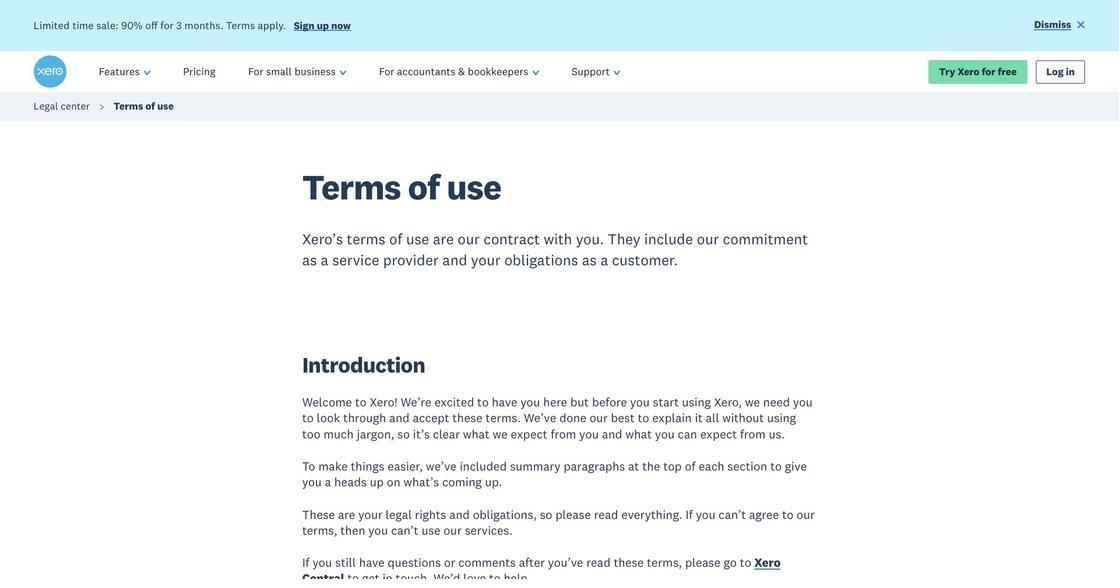 Task type: vqa. For each thing, say whether or not it's contained in the screenshot.
bottommost Xero
yes



Task type: describe. For each thing, give the bounding box(es) containing it.
are inside these are your legal rights and obligations, so please read everything. if you can't agree to our terms, then you can't use our services.
[[338, 507, 355, 522]]

obligations,
[[473, 507, 537, 522]]

xero's
[[302, 230, 343, 249]]

xero inside xero central
[[755, 555, 781, 571]]

us.
[[769, 426, 785, 442]]

rights
[[415, 507, 447, 522]]

2 what from the left
[[626, 426, 652, 442]]

sign up now link
[[294, 19, 351, 35]]

0 horizontal spatial up
[[317, 19, 329, 32]]

support
[[572, 65, 610, 78]]

months.
[[185, 18, 224, 32]]

2 expect from the left
[[701, 426, 738, 442]]

small
[[266, 65, 292, 78]]

introduction
[[302, 351, 425, 379]]

apply.
[[258, 18, 286, 32]]

to up too
[[302, 410, 314, 426]]

questions
[[388, 555, 441, 571]]

for small business button
[[232, 51, 363, 92]]

heads
[[334, 474, 367, 490]]

much
[[324, 426, 354, 442]]

we've
[[426, 458, 457, 474]]

summary
[[510, 458, 561, 474]]

1 vertical spatial for
[[982, 65, 996, 78]]

1 horizontal spatial terms of use
[[302, 165, 502, 209]]

your inside these are your legal rights and obligations, so please read everything. if you can't agree to our terms, then you can't use our services.
[[359, 507, 383, 522]]

our right 'include'
[[697, 230, 720, 249]]

at
[[629, 458, 640, 474]]

our inside welcome to xero! we're excited to have you here but before you start using xero, we need you to look through and accept these terms. we've done our best to explain it all without using too much jargon, so it's clear what we expect from you and what you can expect from us.
[[590, 410, 608, 426]]

give
[[785, 458, 807, 474]]

you up central
[[313, 555, 332, 571]]

these
[[302, 507, 335, 522]]

try
[[940, 65, 956, 78]]

dismiss
[[1035, 18, 1072, 31]]

coming
[[442, 474, 482, 490]]

included
[[460, 458, 507, 474]]

through
[[343, 410, 386, 426]]

log
[[1047, 65, 1064, 78]]

to inside to make things easier, we've included summary paragraphs at the top of each section to give you a heads up on what's coming up.
[[771, 458, 782, 474]]

1 vertical spatial terms,
[[647, 555, 683, 571]]

comments
[[459, 555, 516, 571]]

it's
[[413, 426, 430, 442]]

legal
[[34, 100, 58, 113]]

excited
[[435, 394, 475, 410]]

now
[[331, 19, 351, 32]]

for small business
[[248, 65, 336, 78]]

0 horizontal spatial for
[[160, 18, 174, 32]]

make
[[319, 458, 348, 474]]

you right then
[[369, 523, 388, 538]]

and inside these are your legal rights and obligations, so please read everything. if you can't agree to our terms, then you can't use our services.
[[450, 507, 470, 522]]

section
[[728, 458, 768, 474]]

the
[[643, 458, 661, 474]]

customer.
[[612, 251, 678, 270]]

to make things easier, we've included summary paragraphs at the top of each section to give you a heads up on what's coming up.
[[302, 458, 807, 490]]

time
[[72, 18, 94, 32]]

if you still have questions or comments after you've read these terms, please go to
[[302, 555, 755, 571]]

sale:
[[96, 18, 119, 32]]

and down best
[[602, 426, 623, 442]]

things
[[351, 458, 385, 474]]

these are your legal rights and obligations, so please read everything. if you can't agree to our terms, then you can't use our services.
[[302, 507, 815, 538]]

include
[[645, 230, 694, 249]]

best
[[611, 410, 635, 426]]

1 expect from the left
[[511, 426, 548, 442]]

1 horizontal spatial can't
[[719, 507, 747, 522]]

each
[[699, 458, 725, 474]]

xero,
[[714, 394, 742, 410]]

our right agree
[[797, 507, 815, 522]]

2 vertical spatial terms
[[302, 165, 401, 209]]

of inside xero's terms of use are our contract with you. they include our commitment as a service provider and your obligations as a customer.
[[389, 230, 403, 249]]

90%
[[121, 18, 143, 32]]

legal center
[[34, 100, 90, 113]]

we've
[[524, 410, 557, 426]]

0 horizontal spatial using
[[682, 394, 711, 410]]

to
[[302, 458, 316, 474]]

read for you've
[[587, 555, 611, 571]]

terms
[[347, 230, 386, 249]]

for accountants & bookkeepers
[[379, 65, 529, 78]]

you inside to make things easier, we've included summary paragraphs at the top of each section to give you a heads up on what's coming up.
[[302, 474, 322, 490]]

and inside xero's terms of use are our contract with you. they include our commitment as a service provider and your obligations as a customer.
[[443, 251, 468, 270]]

for accountants & bookkeepers button
[[363, 51, 556, 92]]

use inside xero's terms of use are our contract with you. they include our commitment as a service provider and your obligations as a customer.
[[406, 230, 429, 249]]

center
[[61, 100, 90, 113]]

2 as from the left
[[582, 251, 597, 270]]

bookkeepers
[[468, 65, 529, 78]]

obligations
[[505, 251, 579, 270]]

xero central link
[[302, 555, 781, 579]]

sign
[[294, 19, 315, 32]]

clear
[[433, 426, 460, 442]]

after
[[519, 555, 545, 571]]

log in link
[[1036, 60, 1086, 84]]

explain
[[653, 410, 692, 426]]

limited
[[34, 18, 70, 32]]

but
[[571, 394, 589, 410]]

xero homepage image
[[34, 56, 66, 88]]

dismiss button
[[1035, 18, 1086, 34]]

these inside welcome to xero! we're excited to have you here but before you start using xero, we need you to look through and accept these terms. we've done our best to explain it all without using too much jargon, so it's clear what we expect from you and what you can expect from us.
[[453, 410, 483, 426]]

start
[[653, 394, 679, 410]]

features
[[99, 65, 140, 78]]

1 what from the left
[[463, 426, 490, 442]]

breadcrumbs element
[[0, 92, 1120, 121]]

you down each
[[696, 507, 716, 522]]

we're
[[401, 394, 432, 410]]

still
[[335, 555, 356, 571]]

service
[[332, 251, 380, 270]]

you up we've in the bottom of the page
[[521, 394, 540, 410]]

too
[[302, 426, 321, 442]]



Task type: locate. For each thing, give the bounding box(es) containing it.
done
[[560, 410, 587, 426]]

0 vertical spatial if
[[686, 507, 693, 522]]

and
[[443, 251, 468, 270], [389, 410, 410, 426], [602, 426, 623, 442], [450, 507, 470, 522]]

need
[[764, 394, 790, 410]]

using up it
[[682, 394, 711, 410]]

so
[[398, 426, 410, 442], [540, 507, 553, 522]]

support button
[[556, 51, 637, 92]]

legal center link
[[34, 100, 90, 113]]

0 horizontal spatial these
[[453, 410, 483, 426]]

you down done
[[580, 426, 599, 442]]

then
[[341, 523, 366, 538]]

expect down we've in the bottom of the page
[[511, 426, 548, 442]]

jargon,
[[357, 426, 395, 442]]

terms, down these
[[302, 523, 338, 538]]

1 horizontal spatial these
[[614, 555, 644, 571]]

use inside breadcrumbs element
[[157, 100, 174, 113]]

1 horizontal spatial have
[[492, 394, 518, 410]]

legal
[[386, 507, 412, 522]]

are up then
[[338, 507, 355, 522]]

on
[[387, 474, 401, 490]]

what right clear
[[463, 426, 490, 442]]

terms, inside these are your legal rights and obligations, so please read everything. if you can't agree to our terms, then you can't use our services.
[[302, 523, 338, 538]]

paragraphs
[[564, 458, 625, 474]]

what down best
[[626, 426, 652, 442]]

1 horizontal spatial as
[[582, 251, 597, 270]]

please down to make things easier, we've included summary paragraphs at the top of each section to give you a heads up on what's coming up.
[[556, 507, 591, 522]]

accept
[[413, 410, 450, 426]]

1 horizontal spatial for
[[982, 65, 996, 78]]

up left now
[[317, 19, 329, 32]]

0 horizontal spatial we
[[493, 426, 508, 442]]

from down done
[[551, 426, 577, 442]]

terms of use link
[[114, 100, 174, 113]]

0 vertical spatial terms of use
[[114, 100, 174, 113]]

0 vertical spatial xero
[[958, 65, 980, 78]]

have inside welcome to xero! we're excited to have you here but before you start using xero, we need you to look through and accept these terms. we've done our best to explain it all without using too much jargon, so it's clear what we expect from you and what you can expect from us.
[[492, 394, 518, 410]]

0 vertical spatial terms
[[226, 18, 255, 32]]

0 horizontal spatial xero
[[755, 555, 781, 571]]

1 horizontal spatial what
[[626, 426, 652, 442]]

you down explain
[[655, 426, 675, 442]]

our left 'contract'
[[458, 230, 480, 249]]

pricing
[[183, 65, 216, 78]]

what's
[[404, 474, 439, 490]]

your inside xero's terms of use are our contract with you. they include our commitment as a service provider and your obligations as a customer.
[[471, 251, 501, 270]]

1 horizontal spatial up
[[370, 474, 384, 490]]

xero right go
[[755, 555, 781, 571]]

use
[[157, 100, 174, 113], [447, 165, 502, 209], [406, 230, 429, 249], [422, 523, 441, 538]]

1 horizontal spatial terms
[[226, 18, 255, 32]]

commitment
[[723, 230, 809, 249]]

terms inside breadcrumbs element
[[114, 100, 143, 113]]

so inside these are your legal rights and obligations, so please read everything. if you can't agree to our terms, then you can't use our services.
[[540, 507, 553, 522]]

these
[[453, 410, 483, 426], [614, 555, 644, 571]]

up left on at left bottom
[[370, 474, 384, 490]]

for left free
[[982, 65, 996, 78]]

terms
[[226, 18, 255, 32], [114, 100, 143, 113], [302, 165, 401, 209]]

you.
[[576, 230, 605, 249]]

0 horizontal spatial for
[[248, 65, 264, 78]]

1 vertical spatial up
[[370, 474, 384, 490]]

0 horizontal spatial so
[[398, 426, 410, 442]]

try xero for free
[[940, 65, 1017, 78]]

1 vertical spatial read
[[587, 555, 611, 571]]

use inside these are your legal rights and obligations, so please read everything. if you can't agree to our terms, then you can't use our services.
[[422, 523, 441, 538]]

0 vertical spatial we
[[746, 394, 761, 410]]

a inside to make things easier, we've included summary paragraphs at the top of each section to give you a heads up on what's coming up.
[[325, 474, 331, 490]]

0 vertical spatial up
[[317, 19, 329, 32]]

1 vertical spatial so
[[540, 507, 553, 522]]

for for for accountants & bookkeepers
[[379, 65, 395, 78]]

before
[[592, 394, 627, 410]]

welcome
[[302, 394, 352, 410]]

so inside welcome to xero! we're excited to have you here but before you start using xero, we need you to look through and accept these terms. we've done our best to explain it all without using too much jargon, so it's clear what we expect from you and what you can expect from us.
[[398, 426, 410, 442]]

are up provider
[[433, 230, 454, 249]]

2 from from the left
[[741, 426, 766, 442]]

to right best
[[638, 410, 650, 426]]

read for please
[[594, 507, 619, 522]]

pricing link
[[167, 51, 232, 92]]

provider
[[383, 251, 439, 270]]

a down "you."
[[601, 251, 609, 270]]

to left give
[[771, 458, 782, 474]]

0 vertical spatial so
[[398, 426, 410, 442]]

1 vertical spatial your
[[359, 507, 383, 522]]

1 vertical spatial terms
[[114, 100, 143, 113]]

expect
[[511, 426, 548, 442], [701, 426, 738, 442]]

1 vertical spatial these
[[614, 555, 644, 571]]

features button
[[83, 51, 167, 92]]

we up without
[[746, 394, 761, 410]]

using up us.
[[768, 410, 797, 426]]

0 horizontal spatial from
[[551, 426, 577, 442]]

to right go
[[740, 555, 752, 571]]

2 for from the left
[[379, 65, 395, 78]]

terms of use inside breadcrumbs element
[[114, 100, 174, 113]]

read inside these are your legal rights and obligations, so please read everything. if you can't agree to our terms, then you can't use our services.
[[594, 507, 619, 522]]

with
[[544, 230, 573, 249]]

1 horizontal spatial please
[[686, 555, 721, 571]]

if inside these are your legal rights and obligations, so please read everything. if you can't agree to our terms, then you can't use our services.
[[686, 507, 693, 522]]

terms up terms
[[302, 165, 401, 209]]

what
[[463, 426, 490, 442], [626, 426, 652, 442]]

you down to
[[302, 474, 322, 490]]

please
[[556, 507, 591, 522], [686, 555, 721, 571]]

to inside these are your legal rights and obligations, so please read everything. if you can't agree to our terms, then you can't use our services.
[[783, 507, 794, 522]]

for left 3
[[160, 18, 174, 32]]

are
[[433, 230, 454, 249], [338, 507, 355, 522]]

0 vertical spatial your
[[471, 251, 501, 270]]

agree
[[750, 507, 780, 522]]

0 vertical spatial these
[[453, 410, 483, 426]]

xero
[[958, 65, 980, 78], [755, 555, 781, 571]]

read left everything.
[[594, 507, 619, 522]]

free
[[999, 65, 1017, 78]]

here
[[544, 394, 568, 410]]

terms of use
[[114, 100, 174, 113], [302, 165, 502, 209]]

1 vertical spatial have
[[359, 555, 385, 571]]

if up central
[[302, 555, 310, 571]]

have
[[492, 394, 518, 410], [359, 555, 385, 571]]

1 horizontal spatial for
[[379, 65, 395, 78]]

terms down features dropdown button
[[114, 100, 143, 113]]

1 horizontal spatial from
[[741, 426, 766, 442]]

your up then
[[359, 507, 383, 522]]

they
[[608, 230, 641, 249]]

look
[[317, 410, 340, 426]]

please left go
[[686, 555, 721, 571]]

as
[[302, 251, 317, 270], [582, 251, 597, 270]]

we down terms.
[[493, 426, 508, 442]]

1 vertical spatial if
[[302, 555, 310, 571]]

0 horizontal spatial have
[[359, 555, 385, 571]]

using
[[682, 394, 711, 410], [768, 410, 797, 426]]

to up through
[[355, 394, 367, 410]]

and down xero!
[[389, 410, 410, 426]]

to
[[355, 394, 367, 410], [478, 394, 489, 410], [302, 410, 314, 426], [638, 410, 650, 426], [771, 458, 782, 474], [783, 507, 794, 522], [740, 555, 752, 571]]

contract
[[484, 230, 540, 249]]

terms left "apply."
[[226, 18, 255, 32]]

your
[[471, 251, 501, 270], [359, 507, 383, 522]]

1 vertical spatial xero
[[755, 555, 781, 571]]

we
[[746, 394, 761, 410], [493, 426, 508, 442]]

easier,
[[388, 458, 423, 474]]

if right everything.
[[686, 507, 693, 522]]

sign up now
[[294, 19, 351, 32]]

of inside breadcrumbs element
[[146, 100, 155, 113]]

0 vertical spatial have
[[492, 394, 518, 410]]

a down make
[[325, 474, 331, 490]]

1 horizontal spatial we
[[746, 394, 761, 410]]

to up terms.
[[478, 394, 489, 410]]

1 horizontal spatial terms,
[[647, 555, 683, 571]]

as down "you."
[[582, 251, 597, 270]]

you've
[[548, 555, 584, 571]]

as down xero's
[[302, 251, 317, 270]]

read right you've
[[587, 555, 611, 571]]

for for for small business
[[248, 65, 264, 78]]

for
[[248, 65, 264, 78], [379, 65, 395, 78]]

if
[[686, 507, 693, 522], [302, 555, 310, 571]]

1 vertical spatial are
[[338, 507, 355, 522]]

from down without
[[741, 426, 766, 442]]

1 as from the left
[[302, 251, 317, 270]]

1 horizontal spatial xero
[[958, 65, 980, 78]]

accountants
[[397, 65, 456, 78]]

0 horizontal spatial terms
[[114, 100, 143, 113]]

to right agree
[[783, 507, 794, 522]]

for inside dropdown button
[[379, 65, 395, 78]]

0 horizontal spatial as
[[302, 251, 317, 270]]

you up best
[[631, 394, 650, 410]]

for inside dropdown button
[[248, 65, 264, 78]]

0 horizontal spatial what
[[463, 426, 490, 442]]

0 horizontal spatial terms of use
[[114, 100, 174, 113]]

our down rights
[[444, 523, 462, 538]]

are inside xero's terms of use are our contract with you. they include our commitment as a service provider and your obligations as a customer.
[[433, 230, 454, 249]]

business
[[295, 65, 336, 78]]

terms.
[[486, 410, 521, 426]]

and right rights
[[450, 507, 470, 522]]

xero right try
[[958, 65, 980, 78]]

for left small
[[248, 65, 264, 78]]

it
[[695, 410, 703, 426]]

2 horizontal spatial terms
[[302, 165, 401, 209]]

0 vertical spatial read
[[594, 507, 619, 522]]

expect down all
[[701, 426, 738, 442]]

0 horizontal spatial can't
[[391, 523, 419, 538]]

1 horizontal spatial so
[[540, 507, 553, 522]]

services.
[[465, 523, 513, 538]]

your down 'contract'
[[471, 251, 501, 270]]

1 vertical spatial we
[[493, 426, 508, 442]]

for left accountants
[[379, 65, 395, 78]]

all
[[706, 410, 720, 426]]

0 horizontal spatial if
[[302, 555, 310, 571]]

0 horizontal spatial are
[[338, 507, 355, 522]]

up inside to make things easier, we've included summary paragraphs at the top of each section to give you a heads up on what's coming up.
[[370, 474, 384, 490]]

0 vertical spatial for
[[160, 18, 174, 32]]

can't left agree
[[719, 507, 747, 522]]

everything.
[[622, 507, 683, 522]]

welcome to xero! we're excited to have you here but before you start using xero, we need you to look through and accept these terms. we've done our best to explain it all without using too much jargon, so it's clear what we expect from you and what you can expect from us.
[[302, 394, 813, 442]]

1 from from the left
[[551, 426, 577, 442]]

1 horizontal spatial expect
[[701, 426, 738, 442]]

0 horizontal spatial please
[[556, 507, 591, 522]]

of inside to make things easier, we've included summary paragraphs at the top of each section to give you a heads up on what's coming up.
[[685, 458, 696, 474]]

xero central
[[302, 555, 781, 579]]

1 vertical spatial please
[[686, 555, 721, 571]]

0 vertical spatial please
[[556, 507, 591, 522]]

our down before
[[590, 410, 608, 426]]

from
[[551, 426, 577, 442], [741, 426, 766, 442]]

1 for from the left
[[248, 65, 264, 78]]

0 horizontal spatial your
[[359, 507, 383, 522]]

go
[[724, 555, 737, 571]]

a down xero's
[[321, 251, 329, 270]]

1 horizontal spatial your
[[471, 251, 501, 270]]

1 vertical spatial terms of use
[[302, 165, 502, 209]]

0 vertical spatial are
[[433, 230, 454, 249]]

1 horizontal spatial if
[[686, 507, 693, 522]]

0 horizontal spatial expect
[[511, 426, 548, 442]]

&
[[458, 65, 465, 78]]

read
[[594, 507, 619, 522], [587, 555, 611, 571]]

0 vertical spatial terms,
[[302, 523, 338, 538]]

these down everything.
[[614, 555, 644, 571]]

0 horizontal spatial terms,
[[302, 523, 338, 538]]

these down excited
[[453, 410, 483, 426]]

so left it's
[[398, 426, 410, 442]]

please inside these are your legal rights and obligations, so please read everything. if you can't agree to our terms, then you can't use our services.
[[556, 507, 591, 522]]

1 horizontal spatial are
[[433, 230, 454, 249]]

1 horizontal spatial using
[[768, 410, 797, 426]]

in
[[1067, 65, 1076, 78]]

and right provider
[[443, 251, 468, 270]]

terms, down everything.
[[647, 555, 683, 571]]

up
[[317, 19, 329, 32], [370, 474, 384, 490]]

have right still
[[359, 555, 385, 571]]

limited time sale: 90% off for 3 months. terms apply.
[[34, 18, 286, 32]]

off
[[145, 18, 158, 32]]

so down to make things easier, we've included summary paragraphs at the top of each section to give you a heads up on what's coming up.
[[540, 507, 553, 522]]

try xero for free link
[[929, 60, 1028, 84]]

or
[[444, 555, 456, 571]]

you right need
[[794, 394, 813, 410]]

have up terms.
[[492, 394, 518, 410]]

up.
[[485, 474, 502, 490]]

can't down legal
[[391, 523, 419, 538]]



